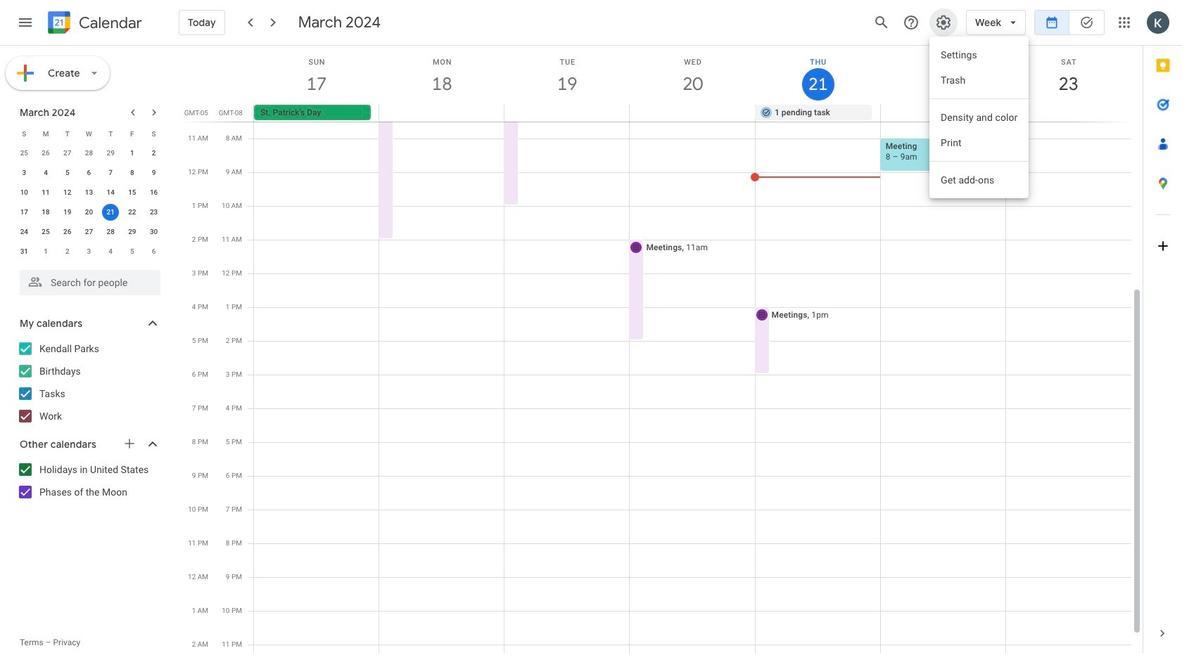 Task type: describe. For each thing, give the bounding box(es) containing it.
add other calendars image
[[122, 437, 137, 451]]

30 element
[[145, 224, 162, 241]]

14 element
[[102, 184, 119, 201]]

5 element
[[59, 165, 76, 182]]

settings menu image
[[935, 14, 952, 31]]

11 element
[[37, 184, 54, 201]]

Search for people text field
[[28, 270, 152, 296]]

31 element
[[16, 244, 33, 260]]

february 29 element
[[102, 145, 119, 162]]

29 element
[[124, 224, 141, 241]]

8 element
[[124, 165, 141, 182]]

12 element
[[59, 184, 76, 201]]

main drawer image
[[17, 14, 34, 31]]

9 element
[[145, 165, 162, 182]]

february 27 element
[[59, 145, 76, 162]]

cell inside march 2024 grid
[[100, 203, 121, 222]]

24 element
[[16, 224, 33, 241]]

4 element
[[37, 165, 54, 182]]

april 3 element
[[81, 244, 97, 260]]

march 2024 grid
[[13, 124, 165, 262]]

april 2 element
[[59, 244, 76, 260]]

3 element
[[16, 165, 33, 182]]

my calendars list
[[3, 338, 175, 428]]

16 element
[[145, 184, 162, 201]]

april 1 element
[[37, 244, 54, 260]]

heading inside calendar element
[[76, 14, 142, 31]]

february 26 element
[[37, 145, 54, 162]]

6 element
[[81, 165, 97, 182]]

18 element
[[37, 204, 54, 221]]



Task type: locate. For each thing, give the bounding box(es) containing it.
27 element
[[81, 224, 97, 241]]

28 element
[[102, 224, 119, 241]]

25 element
[[37, 224, 54, 241]]

2 element
[[145, 145, 162, 162]]

22 element
[[124, 204, 141, 221]]

row
[[248, 105, 1143, 122], [13, 124, 165, 144], [13, 144, 165, 163], [13, 163, 165, 183], [13, 183, 165, 203], [13, 203, 165, 222], [13, 222, 165, 242], [13, 242, 165, 262]]

row group
[[13, 144, 165, 262]]

heading
[[76, 14, 142, 31]]

None search field
[[0, 265, 175, 296]]

grid
[[180, 46, 1143, 654]]

april 5 element
[[124, 244, 141, 260]]

other calendars list
[[3, 459, 175, 504]]

7 element
[[102, 165, 119, 182]]

26 element
[[59, 224, 76, 241]]

10 element
[[16, 184, 33, 201]]

april 6 element
[[145, 244, 162, 260]]

23 element
[[145, 204, 162, 221]]

20 element
[[81, 204, 97, 221]]

february 28 element
[[81, 145, 97, 162]]

april 4 element
[[102, 244, 119, 260]]

15 element
[[124, 184, 141, 201]]

13 element
[[81, 184, 97, 201]]

cell
[[379, 105, 505, 122], [505, 105, 630, 122], [630, 105, 755, 122], [880, 105, 1006, 122], [1006, 105, 1131, 122], [100, 203, 121, 222]]

calendar element
[[45, 8, 142, 39]]

17 element
[[16, 204, 33, 221]]

1 element
[[124, 145, 141, 162]]

21, today element
[[102, 204, 119, 221]]

19 element
[[59, 204, 76, 221]]

tab list
[[1144, 46, 1182, 614]]

settings menu menu
[[930, 37, 1029, 198]]

february 25 element
[[16, 145, 33, 162]]



Task type: vqa. For each thing, say whether or not it's contained in the screenshot.
April 2 element
yes



